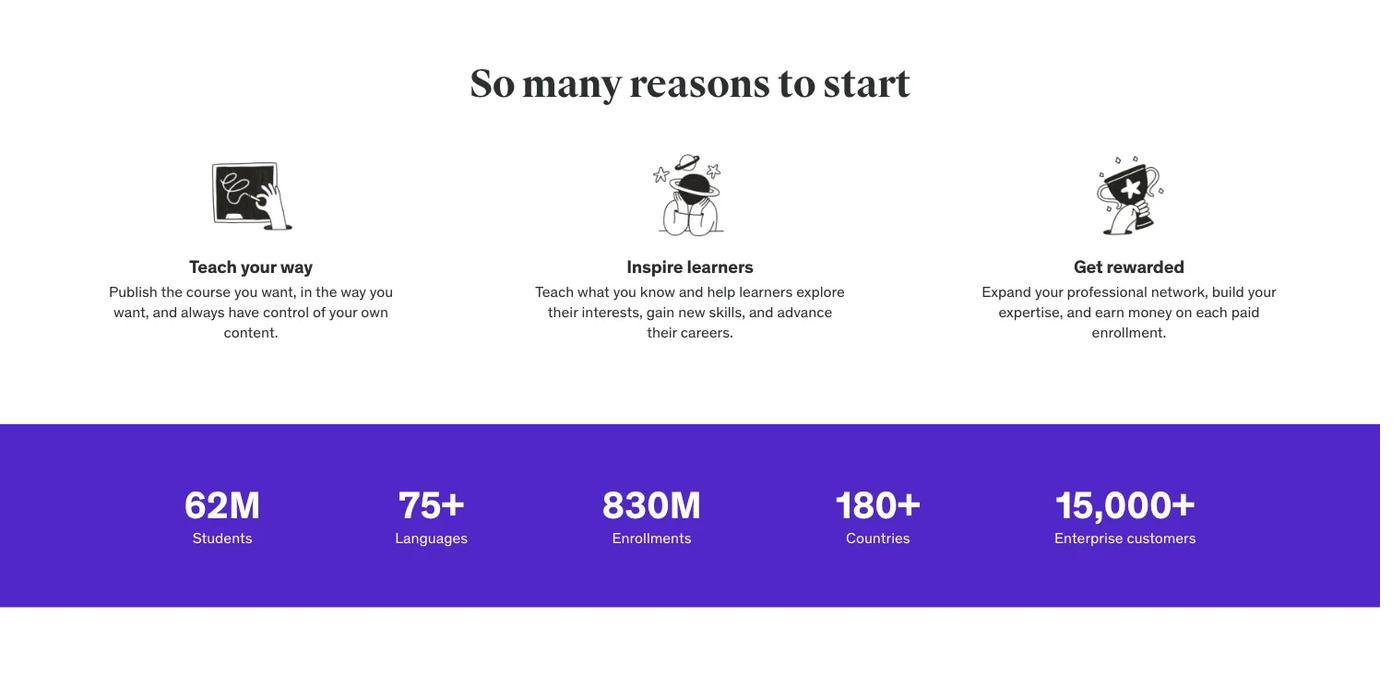 Task type: locate. For each thing, give the bounding box(es) containing it.
each
[[1196, 302, 1228, 321]]

1 horizontal spatial way
[[341, 282, 366, 301]]

interests,
[[582, 302, 643, 321]]

paid
[[1231, 302, 1260, 321]]

3 you from the left
[[613, 282, 637, 301]]

62m students
[[184, 482, 261, 547]]

1 horizontal spatial teach
[[535, 282, 574, 301]]

help
[[707, 282, 736, 301]]

2 horizontal spatial you
[[613, 282, 637, 301]]

0 vertical spatial want,
[[261, 282, 297, 301]]

you up own
[[370, 282, 393, 301]]

1 horizontal spatial you
[[370, 282, 393, 301]]

on
[[1176, 302, 1192, 321]]

15,000+ enterprise customers
[[1054, 482, 1196, 547]]

in
[[300, 282, 312, 301]]

your up expertise,
[[1035, 282, 1063, 301]]

0 horizontal spatial you
[[234, 282, 258, 301]]

and up new
[[679, 282, 704, 301]]

want, up the control
[[261, 282, 297, 301]]

0 horizontal spatial their
[[548, 302, 578, 321]]

have
[[228, 302, 259, 321]]

your
[[241, 256, 276, 278], [1035, 282, 1063, 301], [1248, 282, 1277, 301], [329, 302, 357, 321]]

and left earn
[[1067, 302, 1091, 321]]

learners up skills,
[[739, 282, 793, 301]]

1 horizontal spatial their
[[647, 323, 677, 342]]

the left course
[[161, 282, 183, 301]]

their down what
[[548, 302, 578, 321]]

earn
[[1095, 302, 1125, 321]]

reasons
[[629, 60, 771, 108]]

teach left what
[[535, 282, 574, 301]]

way
[[280, 256, 313, 278], [341, 282, 366, 301]]

75+ languages
[[395, 482, 468, 547]]

course
[[186, 282, 231, 301]]

network,
[[1151, 282, 1208, 301]]

teach up course
[[189, 256, 237, 278]]

you up 'have'
[[234, 282, 258, 301]]

0 vertical spatial teach
[[189, 256, 237, 278]]

you up interests,
[[613, 282, 637, 301]]

and left always
[[153, 302, 177, 321]]

always
[[181, 302, 225, 321]]

teach inside inspire learners teach what you know and help learners explore their interests, gain new skills, and advance their careers.
[[535, 282, 574, 301]]

1 horizontal spatial want,
[[261, 282, 297, 301]]

way up own
[[341, 282, 366, 301]]

the right 'in'
[[315, 282, 337, 301]]

enrollments
[[612, 528, 691, 547]]

teach your way publish the course you want, in the way you want, and always have control of your own content.
[[109, 256, 393, 342]]

and
[[679, 282, 704, 301], [153, 302, 177, 321], [749, 302, 774, 321], [1067, 302, 1091, 321]]

1 vertical spatial want,
[[114, 302, 149, 321]]

1 horizontal spatial the
[[315, 282, 337, 301]]

want,
[[261, 282, 297, 301], [114, 302, 149, 321]]

their
[[548, 302, 578, 321], [647, 323, 677, 342]]

you
[[234, 282, 258, 301], [370, 282, 393, 301], [613, 282, 637, 301]]

gain
[[646, 302, 675, 321]]

of
[[313, 302, 326, 321]]

know
[[640, 282, 675, 301]]

way up 'in'
[[280, 256, 313, 278]]

and inside get rewarded expand your professional network, build your expertise, and earn money on each paid enrollment.
[[1067, 302, 1091, 321]]

0 vertical spatial their
[[548, 302, 578, 321]]

publish
[[109, 282, 158, 301]]

0 horizontal spatial the
[[161, 282, 183, 301]]

teach
[[189, 256, 237, 278], [535, 282, 574, 301]]

1 vertical spatial way
[[341, 282, 366, 301]]

the
[[161, 282, 183, 301], [315, 282, 337, 301]]

want, down publish
[[114, 302, 149, 321]]

new
[[678, 302, 705, 321]]

learners up help
[[687, 256, 754, 278]]

expertise,
[[999, 302, 1063, 321]]

learners
[[687, 256, 754, 278], [739, 282, 793, 301]]

0 horizontal spatial teach
[[189, 256, 237, 278]]

their down gain
[[647, 323, 677, 342]]

0 horizontal spatial way
[[280, 256, 313, 278]]

1 vertical spatial their
[[647, 323, 677, 342]]

1 vertical spatial teach
[[535, 282, 574, 301]]

180+
[[836, 482, 920, 529]]

0 vertical spatial learners
[[687, 256, 754, 278]]

enterprise
[[1054, 528, 1123, 547]]



Task type: vqa. For each thing, say whether or not it's contained in the screenshot.


Task type: describe. For each thing, give the bounding box(es) containing it.
62m
[[184, 482, 261, 529]]

75+
[[399, 482, 464, 529]]

1 vertical spatial learners
[[739, 282, 793, 301]]

180+ countries
[[836, 482, 920, 547]]

inspire
[[627, 256, 683, 278]]

skills,
[[709, 302, 745, 321]]

you inside inspire learners teach what you know and help learners explore their interests, gain new skills, and advance their careers.
[[613, 282, 637, 301]]

start
[[823, 60, 911, 108]]

0 horizontal spatial want,
[[114, 302, 149, 321]]

explore
[[796, 282, 845, 301]]

so many reasons to start
[[469, 60, 911, 108]]

teach inside teach your way publish the course you want, in the way you want, and always have control of your own content.
[[189, 256, 237, 278]]

inspire learners teach what you know and help learners explore their interests, gain new skills, and advance their careers.
[[535, 256, 845, 342]]

so
[[469, 60, 515, 108]]

expand
[[982, 282, 1031, 301]]

get rewarded expand your professional network, build your expertise, and earn money on each paid enrollment.
[[982, 256, 1277, 342]]

0 vertical spatial way
[[280, 256, 313, 278]]

countries
[[846, 528, 910, 547]]

2 you from the left
[[370, 282, 393, 301]]

1 the from the left
[[161, 282, 183, 301]]

content.
[[224, 323, 278, 342]]

control
[[263, 302, 309, 321]]

students
[[192, 528, 252, 547]]

advance
[[777, 302, 832, 321]]

your up paid
[[1248, 282, 1277, 301]]

professional
[[1067, 282, 1147, 301]]

and inside teach your way publish the course you want, in the way you want, and always have control of your own content.
[[153, 302, 177, 321]]

830m
[[602, 482, 702, 529]]

what
[[577, 282, 610, 301]]

and right skills,
[[749, 302, 774, 321]]

money
[[1128, 302, 1172, 321]]

own
[[361, 302, 388, 321]]

rewarded
[[1107, 256, 1185, 278]]

830m enrollments
[[602, 482, 702, 547]]

languages
[[395, 528, 468, 547]]

many
[[522, 60, 622, 108]]

your up 'have'
[[241, 256, 276, 278]]

2 the from the left
[[315, 282, 337, 301]]

build
[[1212, 282, 1244, 301]]

get
[[1074, 256, 1103, 278]]

careers.
[[681, 323, 733, 342]]

enrollment.
[[1092, 323, 1166, 342]]

15,000+
[[1056, 482, 1195, 529]]

1 you from the left
[[234, 282, 258, 301]]

to
[[778, 60, 816, 108]]

your right of
[[329, 302, 357, 321]]

customers
[[1127, 528, 1196, 547]]



